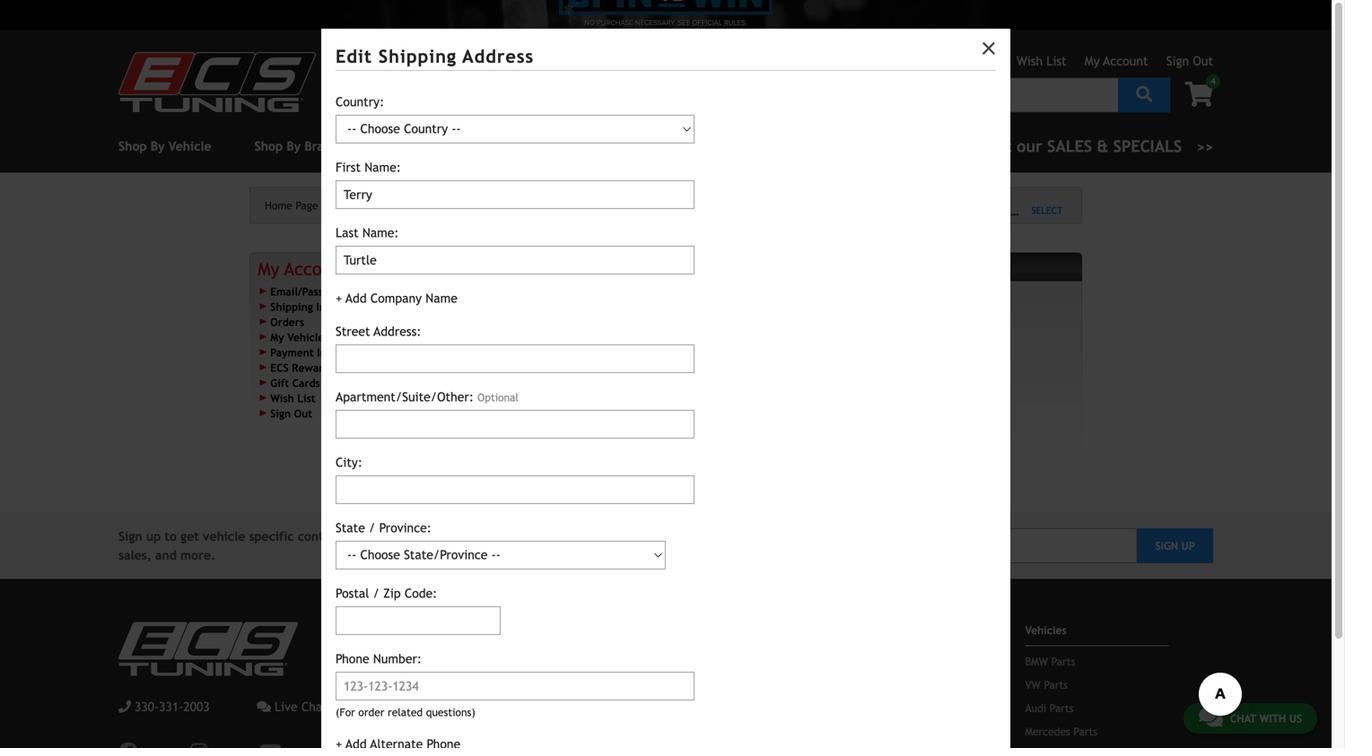Task type: vqa. For each thing, say whether or not it's contained in the screenshot.
On within the Since the introduction of the automobile, drivers have worked to get every ounce of performance from their car. Today, the scientific approach to racing and product development gives enthusiasts the ability to upgrade performance on the street or track.  Whether you're just looking for a more engaging commute, or you owe someone a ten second car, the performance parts you need f
no



Task type: locate. For each thing, give the bounding box(es) containing it.
add new address
[[431, 411, 525, 423]]

us right the contact
[[437, 702, 449, 715]]

information
[[443, 199, 502, 212], [457, 259, 533, 274]]

2 vertical spatial account
[[284, 258, 349, 279]]

sign inside sign up to get vehicle specific content, sales, and more.
[[118, 529, 142, 544]]

cards
[[292, 377, 320, 389]]

comments image
[[436, 55, 450, 67], [257, 701, 271, 713]]

my up the "email/password" link
[[258, 258, 279, 279]]

select link
[[1032, 205, 1063, 217]]

1 horizontal spatial live chat link
[[436, 52, 532, 70]]

company for company
[[397, 624, 443, 637]]

None text field
[[336, 180, 695, 209], [336, 246, 695, 275], [336, 345, 695, 373], [336, 607, 501, 635], [336, 180, 695, 209], [336, 246, 695, 275], [336, 345, 695, 373], [336, 607, 501, 635]]

shipping info link
[[270, 301, 336, 313]]

my account up last name: in the left of the page
[[330, 199, 385, 212]]

my account for page
[[330, 199, 385, 212]]

1 vertical spatial list
[[297, 392, 315, 405]]

by for clearance
[[414, 139, 428, 153]]

get
[[181, 529, 199, 544]]

by left clearance
[[414, 139, 428, 153]]

0 horizontal spatial up
[[146, 529, 161, 544]]

info up rewards
[[317, 346, 336, 359]]

phone image
[[118, 701, 131, 713]]

audi
[[1025, 702, 1047, 715]]

to inside sign up to get vehicle specific content, sales, and more.
[[165, 529, 177, 544]]

1 horizontal spatial comments image
[[436, 55, 450, 67]]

search image
[[1137, 86, 1153, 102]]

330- for phone image
[[135, 700, 159, 714]]

1 vertical spatial account
[[346, 199, 385, 212]]

1 vertical spatial company
[[397, 624, 443, 637]]

live up youtube logo
[[275, 700, 298, 714]]

1 horizontal spatial 2003
[[395, 54, 422, 68]]

wish list link
[[1017, 54, 1067, 68], [270, 392, 315, 405]]

1 vertical spatial vehicles
[[1025, 624, 1067, 637]]

name:
[[365, 160, 401, 175], [362, 226, 399, 240]]

1 horizontal spatial my account
[[1085, 54, 1148, 68]]

2 by from the left
[[414, 139, 428, 153]]

sign
[[1167, 54, 1189, 68], [270, 407, 291, 420], [118, 529, 142, 544], [1155, 540, 1178, 552]]

sign out link up 4
[[1167, 54, 1213, 68]]

1 shop from the left
[[255, 139, 283, 153]]

parts
[[1052, 655, 1076, 668], [1044, 679, 1068, 691], [1050, 702, 1074, 715], [1074, 725, 1098, 738]]

330- right phone icon
[[346, 54, 371, 68]]

vehicle
[[1020, 205, 1059, 219], [203, 529, 245, 544]]

related
[[388, 706, 423, 719]]

us
[[428, 655, 439, 668], [437, 702, 449, 715], [1289, 713, 1302, 725]]

my account
[[1085, 54, 1148, 68], [330, 199, 385, 212]]

0 horizontal spatial vehicles
[[287, 331, 329, 344]]

out down cards
[[294, 407, 312, 420]]

sales & specials
[[1047, 137, 1182, 156]]

instagram logo image
[[190, 742, 208, 749]]

parts right the mercedes
[[1074, 725, 1098, 738]]

0 horizontal spatial my account
[[330, 199, 385, 212]]

/
[[369, 521, 376, 535], [373, 587, 380, 601]]

wish
[[1017, 54, 1043, 68], [270, 392, 294, 405]]

bmw
[[1025, 655, 1048, 668]]

out
[[1193, 54, 1213, 68], [294, 407, 312, 420]]

0 vertical spatial wish
[[1017, 54, 1043, 68]]

'select'
[[929, 205, 967, 219]]

my account for list
[[1085, 54, 1148, 68]]

up for sign up
[[1182, 540, 1195, 552]]

account up the "email/password" link
[[284, 258, 349, 279]]

questions)
[[426, 706, 475, 719]]

live chat left (for
[[275, 700, 327, 714]]

out inside 'my account email/password shipping info orders my vehicles payment info ecs rewards gift cards wish list sign out'
[[294, 407, 312, 420]]

/ right state
[[369, 521, 376, 535]]

sign out link down gift cards link
[[270, 407, 312, 420]]

1 vertical spatial live chat
[[275, 700, 327, 714]]

vehicle inside sign up to get vehicle specific content, sales, and more.
[[203, 529, 245, 544]]

list down cards
[[297, 392, 315, 405]]

1 horizontal spatial by
[[414, 139, 428, 153]]

list inside 'my account email/password shipping info orders my vehicles payment info ecs rewards gift cards wish list sign out'
[[297, 392, 315, 405]]

parts right bmw in the right bottom of the page
[[1052, 655, 1076, 668]]

330- right phone image
[[135, 700, 159, 714]]

Search text field
[[330, 78, 1118, 113]]

live chat
[[454, 54, 506, 68], [275, 700, 327, 714]]

shipping information
[[397, 199, 502, 212], [398, 259, 533, 274]]

name: right first
[[365, 160, 401, 175]]

list up sales
[[1047, 54, 1067, 68]]

information up 'name'
[[457, 259, 533, 274]]

us right about
[[428, 655, 439, 668]]

comments image up youtube logo
[[257, 701, 271, 713]]

parts for mercedes parts
[[1074, 725, 1098, 738]]

&
[[1097, 137, 1109, 156]]

sign inside 'my account email/password shipping info orders my vehicles payment info ecs rewards gift cards wish list sign out'
[[270, 407, 291, 420]]

0 vertical spatial account
[[1103, 54, 1148, 68]]

sign out link
[[1167, 54, 1213, 68], [270, 407, 312, 420]]

vehicles inside 'my account email/password shipping info orders my vehicles payment info ecs rewards gift cards wish list sign out'
[[287, 331, 329, 344]]

vehicles up bmw parts
[[1025, 624, 1067, 637]]

0 vertical spatial comments image
[[436, 55, 450, 67]]

0 vertical spatial name:
[[365, 160, 401, 175]]

0 horizontal spatial 330-
[[135, 700, 159, 714]]

chat for 330-331-2003 link to the bottom
[[301, 700, 327, 714]]

0 vertical spatial list
[[1047, 54, 1067, 68]]

vehicles up payment info link
[[287, 331, 329, 344]]

0 vertical spatial 330-
[[346, 54, 371, 68]]

vehicle up more.
[[203, 529, 245, 544]]

0 vertical spatial 331-
[[371, 54, 395, 68]]

brand
[[305, 139, 338, 153]]

bmw parts link
[[1025, 655, 1076, 668]]

chat
[[480, 54, 506, 68], [301, 700, 327, 714], [1230, 713, 1257, 725]]

0 horizontal spatial 331-
[[159, 700, 183, 714]]

sign for sign up
[[1155, 540, 1178, 552]]

1 by from the left
[[287, 139, 301, 153]]

0 vertical spatial 330-331-2003
[[346, 54, 422, 68]]

0 horizontal spatial vehicle
[[203, 529, 245, 544]]

state / province:
[[336, 521, 432, 535]]

0 vertical spatial live chat link
[[436, 52, 532, 70]]

add
[[431, 411, 452, 423]]

0 horizontal spatial list
[[297, 392, 315, 405]]

by
[[287, 139, 301, 153], [414, 139, 428, 153]]

contact us link
[[397, 702, 449, 715]]

company up address:
[[371, 291, 422, 306]]

1 horizontal spatial shop
[[382, 139, 410, 153]]

name
[[426, 291, 458, 306]]

comments image up shop by clearance
[[436, 55, 450, 67]]

1 vertical spatial name:
[[362, 226, 399, 240]]

1 vertical spatial 330-331-2003 link
[[118, 698, 210, 716]]

chat with us link
[[1184, 704, 1318, 734]]

4 link
[[1171, 74, 1221, 109]]

shipping right edit
[[379, 46, 457, 67]]

1 vertical spatial live
[[275, 700, 298, 714]]

name: right 'last'
[[362, 226, 399, 240]]

shipping information down clearance
[[397, 199, 502, 212]]

1 horizontal spatial 330-
[[346, 54, 371, 68]]

2003 up instagram logo
[[183, 700, 210, 714]]

0 horizontal spatial to
[[165, 529, 177, 544]]

up inside button
[[1182, 540, 1195, 552]]

out up 4
[[1193, 54, 1213, 68]]

0 horizontal spatial by
[[287, 139, 301, 153]]

1 vertical spatial address
[[481, 411, 525, 423]]

0 vertical spatial vehicle
[[1020, 205, 1059, 219]]

0 vertical spatial live chat
[[454, 54, 506, 68]]

vehicle right "a" at top right
[[1020, 205, 1059, 219]]

up
[[146, 529, 161, 544], [1182, 540, 1195, 552]]

shipping up orders link
[[270, 301, 313, 313]]

please
[[868, 205, 905, 219]]

zip
[[383, 587, 401, 601]]

330-331-2003 up country:
[[346, 54, 422, 68]]

live chat link up youtube logo
[[257, 698, 354, 716]]

1 horizontal spatial to
[[970, 205, 981, 219]]

my account link up last name: in the left of the page
[[330, 199, 394, 212]]

1 vertical spatial info
[[317, 346, 336, 359]]

up inside sign up to get vehicle specific content, sales, and more.
[[146, 529, 161, 544]]

mercedes
[[1025, 725, 1071, 738]]

0 vertical spatial vehicles
[[287, 331, 329, 344]]

my account link for wish list
[[1085, 54, 1148, 68]]

first
[[336, 160, 361, 175]]

2 ecs tuning image from the top
[[118, 622, 298, 676]]

live up clearance
[[454, 54, 477, 68]]

Email email field
[[399, 528, 1137, 563]]

sales
[[1047, 137, 1092, 156]]

to left get
[[165, 529, 177, 544]]

vw
[[1025, 679, 1041, 691]]

select
[[1032, 205, 1063, 216]]

account for list
[[1103, 54, 1148, 68]]

331- for 330-331-2003 link to the bottom
[[159, 700, 183, 714]]

1 horizontal spatial 330-331-2003 link
[[330, 52, 422, 70]]

my account link up search icon
[[1085, 54, 1148, 68]]

0 vertical spatial 2003
[[395, 54, 422, 68]]

info down the "email/password" link
[[316, 301, 336, 313]]

live chat up clearance
[[454, 54, 506, 68]]

to left pick
[[970, 205, 981, 219]]

company for company name
[[371, 291, 422, 306]]

account inside 'my account email/password shipping info orders my vehicles payment info ecs rewards gift cards wish list sign out'
[[284, 258, 349, 279]]

1 vertical spatial to
[[165, 529, 177, 544]]

payment info link
[[270, 346, 336, 359]]

account up last name: in the left of the page
[[346, 199, 385, 212]]

address inside button
[[481, 411, 525, 423]]

1 horizontal spatial wish list link
[[1017, 54, 1067, 68]]

us right with
[[1289, 713, 1302, 725]]

None text field
[[336, 410, 695, 439], [336, 476, 695, 504], [336, 410, 695, 439], [336, 476, 695, 504]]

ecs rewards link
[[270, 362, 334, 374]]

1 vertical spatial wish
[[270, 392, 294, 405]]

by left brand
[[287, 139, 301, 153]]

1 vertical spatial 331-
[[159, 700, 183, 714]]

apartment/suite/other:
[[336, 390, 474, 404]]

clearance
[[432, 139, 490, 153]]

my account link up the "email/password" link
[[258, 258, 349, 279]]

330-331-2003 link up instagram logo
[[118, 698, 210, 716]]

0 vertical spatial /
[[369, 521, 376, 535]]

parts up mercedes parts
[[1050, 702, 1074, 715]]

chat for the top 330-331-2003 link
[[480, 54, 506, 68]]

1 horizontal spatial live
[[454, 54, 477, 68]]

0 horizontal spatial wish
[[270, 392, 294, 405]]

0 horizontal spatial chat
[[301, 700, 327, 714]]

shop by clearance
[[382, 139, 490, 153]]

company up about us
[[397, 624, 443, 637]]

2003 for phone image
[[183, 700, 210, 714]]

us for contact us
[[437, 702, 449, 715]]

1 vertical spatial 2003
[[183, 700, 210, 714]]

1 vertical spatial comments image
[[257, 701, 271, 713]]

account for page
[[346, 199, 385, 212]]

by for brand
[[287, 139, 301, 153]]

0 vertical spatial information
[[443, 199, 502, 212]]

0 horizontal spatial comments image
[[257, 701, 271, 713]]

sign up button
[[1137, 528, 1213, 563]]

specific
[[249, 529, 294, 544]]

1 vertical spatial /
[[373, 587, 380, 601]]

330-331-2003 up instagram logo
[[135, 700, 210, 714]]

live
[[454, 54, 477, 68], [275, 700, 298, 714]]

1 vertical spatial my account
[[330, 199, 385, 212]]

information down clearance
[[443, 199, 502, 212]]

0 horizontal spatial live chat
[[275, 700, 327, 714]]

0 horizontal spatial live
[[275, 700, 298, 714]]

0 horizontal spatial live chat link
[[257, 698, 354, 716]]

gift cards link
[[270, 377, 320, 389]]

1 vertical spatial my account link
[[330, 199, 394, 212]]

shipping information up 'name'
[[398, 259, 533, 274]]

1 vertical spatial out
[[294, 407, 312, 420]]

1 vertical spatial 330-331-2003
[[135, 700, 210, 714]]

account up search icon
[[1103, 54, 1148, 68]]

up for sign up to get vehicle specific content, sales, and more.
[[146, 529, 161, 544]]

331-
[[371, 54, 395, 68], [159, 700, 183, 714]]

company
[[371, 291, 422, 306], [397, 624, 443, 637]]

2 shop from the left
[[382, 139, 410, 153]]

1 vertical spatial 330-
[[135, 700, 159, 714]]

1 vertical spatial live chat link
[[257, 698, 354, 716]]

0 vertical spatial my account
[[1085, 54, 1148, 68]]

0 horizontal spatial wish list link
[[270, 392, 315, 405]]

1 horizontal spatial 330-331-2003
[[346, 54, 422, 68]]

shop up the first name:
[[382, 139, 410, 153]]

my account up search icon
[[1085, 54, 1148, 68]]

0 horizontal spatial 330-331-2003
[[135, 700, 210, 714]]

0 vertical spatial my account link
[[1085, 54, 1148, 68]]

chat with us
[[1230, 713, 1302, 725]]

live chat link for 330-331-2003 link to the bottom
[[257, 698, 354, 716]]

address for edit shipping address
[[463, 46, 534, 67]]

twitter logo image
[[334, 742, 354, 749]]

0 horizontal spatial shop
[[255, 139, 283, 153]]

vehicles
[[287, 331, 329, 344], [1025, 624, 1067, 637]]

comments image for live chat link corresponding to the top 330-331-2003 link
[[436, 55, 450, 67]]

330-331-2003
[[346, 54, 422, 68], [135, 700, 210, 714]]

my account link
[[1085, 54, 1148, 68], [330, 199, 394, 212], [258, 258, 349, 279]]

parts right 'vw'
[[1044, 679, 1068, 691]]

330- for phone icon
[[346, 54, 371, 68]]

orders link
[[270, 316, 304, 328]]

0 vertical spatial address
[[463, 46, 534, 67]]

shipping up the company name at the left of page
[[398, 259, 453, 274]]

/ left zip
[[373, 587, 380, 601]]

sign inside button
[[1155, 540, 1178, 552]]

careers link
[[397, 679, 433, 691]]

1 horizontal spatial chat
[[480, 54, 506, 68]]

shop left brand
[[255, 139, 283, 153]]

1 horizontal spatial live chat
[[454, 54, 506, 68]]

1 horizontal spatial up
[[1182, 540, 1195, 552]]

1 vertical spatial vehicle
[[203, 529, 245, 544]]

shop by brand link
[[255, 139, 338, 153]]

phone
[[336, 652, 369, 666]]

0 horizontal spatial out
[[294, 407, 312, 420]]

my down orders link
[[270, 331, 284, 344]]

(for
[[336, 706, 355, 719]]

1 horizontal spatial out
[[1193, 54, 1213, 68]]

edit shipping address
[[336, 46, 534, 67]]

0 vertical spatial ecs tuning image
[[118, 52, 316, 112]]

live chat link up clearance
[[436, 52, 532, 70]]

330-331-2003 link up country:
[[330, 52, 422, 70]]

2003 right edit
[[395, 54, 422, 68]]

shipping
[[379, 46, 457, 67], [397, 199, 439, 212], [398, 259, 453, 274], [270, 301, 313, 313]]

1 vertical spatial ecs tuning image
[[118, 622, 298, 676]]

0 horizontal spatial 330-331-2003 link
[[118, 698, 210, 716]]

live chat for the top 330-331-2003 link
[[454, 54, 506, 68]]

ecs tuning image
[[118, 52, 316, 112], [118, 622, 298, 676]]

0 vertical spatial live
[[454, 54, 477, 68]]

my up 'last'
[[330, 199, 343, 212]]

1 horizontal spatial 331-
[[371, 54, 395, 68]]

number:
[[373, 652, 422, 666]]

330-331-2003 link
[[330, 52, 422, 70], [118, 698, 210, 716]]

1 vertical spatial information
[[457, 259, 533, 274]]

331- right phone icon
[[371, 54, 395, 68]]

331- right phone image
[[159, 700, 183, 714]]

123-123-1234 text field
[[336, 672, 695, 701]]

2 horizontal spatial chat
[[1230, 713, 1257, 725]]

1 vertical spatial wish list link
[[270, 392, 315, 405]]

1 horizontal spatial vehicle
[[1020, 205, 1059, 219]]

0 horizontal spatial sign out link
[[270, 407, 312, 420]]



Task type: describe. For each thing, give the bounding box(es) containing it.
shop for shop by clearance
[[382, 139, 410, 153]]

1 vertical spatial shipping information
[[398, 259, 533, 274]]

payment
[[270, 346, 314, 359]]

bmw parts
[[1025, 655, 1076, 668]]

and
[[155, 548, 177, 563]]

sign up to get vehicle specific content, sales, and more.
[[118, 529, 348, 563]]

sign out
[[1167, 54, 1213, 68]]

2 vertical spatial my account link
[[258, 258, 349, 279]]

wish list
[[1017, 54, 1067, 68]]

my account link for home page
[[330, 199, 394, 212]]

postal
[[336, 587, 369, 601]]

1 horizontal spatial vehicles
[[1025, 624, 1067, 637]]

0 vertical spatial out
[[1193, 54, 1213, 68]]

phone number:
[[336, 652, 422, 666]]

shipping inside 'my account email/password shipping info orders my vehicles payment info ecs rewards gift cards wish list sign out'
[[270, 301, 313, 313]]

sign up
[[1155, 540, 1195, 552]]

mercedes parts
[[1025, 725, 1098, 738]]

home page link
[[265, 199, 327, 212]]

company name link
[[336, 289, 458, 308]]

sign for sign out
[[1167, 54, 1189, 68]]

more.
[[181, 548, 216, 563]]

vw parts
[[1025, 679, 1068, 691]]

please tap 'select' to pick a vehicle
[[868, 205, 1059, 219]]

my account email/password shipping info orders my vehicles payment info ecs rewards gift cards wish list sign out
[[258, 258, 349, 420]]

330-331-2003 for phone icon
[[346, 54, 422, 68]]

name: for last name:
[[362, 226, 399, 240]]

postal / zip code:
[[336, 587, 437, 601]]

phone image
[[330, 55, 343, 67]]

my vehicles link
[[270, 331, 329, 344]]

(for order related questions)
[[336, 706, 475, 719]]

edit
[[336, 46, 372, 67]]

street
[[336, 324, 370, 339]]

optional
[[478, 391, 519, 404]]

wish inside 'my account email/password shipping info orders my vehicles payment info ecs rewards gift cards wish list sign out'
[[270, 392, 294, 405]]

province:
[[379, 521, 432, 535]]

home page
[[265, 199, 318, 212]]

about us
[[397, 655, 439, 668]]

address:
[[374, 324, 421, 339]]

parts for vw parts
[[1044, 679, 1068, 691]]

sign for sign up to get vehicle specific content, sales, and more.
[[118, 529, 142, 544]]

new
[[455, 411, 478, 423]]

country:
[[336, 95, 384, 109]]

specials
[[1113, 137, 1182, 156]]

audi parts link
[[1025, 702, 1074, 715]]

ecs tuning 'spin to win' contest logo image
[[559, 0, 773, 15]]

1 ecs tuning image from the top
[[118, 52, 316, 112]]

about
[[397, 655, 425, 668]]

parts for audi parts
[[1050, 702, 1074, 715]]

shop for shop by brand
[[255, 139, 283, 153]]

street address:
[[336, 324, 421, 339]]

state
[[336, 521, 365, 535]]

pick
[[984, 205, 1007, 219]]

live chat link for the top 330-331-2003 link
[[436, 52, 532, 70]]

shop by brand
[[255, 139, 338, 153]]

live chat for 330-331-2003 link to the bottom
[[275, 700, 327, 714]]

about us link
[[397, 655, 439, 668]]

facebook logo image
[[118, 742, 138, 749]]

email/password
[[270, 285, 348, 298]]

/ for state
[[369, 521, 376, 535]]

1 vertical spatial sign out link
[[270, 407, 312, 420]]

careers
[[397, 679, 433, 691]]

content,
[[298, 529, 348, 544]]

my right wish list
[[1085, 54, 1100, 68]]

add new address button
[[405, 401, 551, 434]]

1 horizontal spatial list
[[1047, 54, 1067, 68]]

city:
[[336, 455, 363, 470]]

contact
[[397, 702, 434, 715]]

first name:
[[336, 160, 401, 175]]

last
[[336, 226, 359, 240]]

comments image for 330-331-2003 link to the bottom's live chat link
[[257, 701, 271, 713]]

0 vertical spatial info
[[316, 301, 336, 313]]

live for 330-331-2003 link to the bottom
[[275, 700, 298, 714]]

331- for the top 330-331-2003 link
[[371, 54, 395, 68]]

1 horizontal spatial wish
[[1017, 54, 1043, 68]]

sales & specials link
[[936, 134, 1213, 158]]

order
[[358, 706, 385, 719]]

us for about us
[[428, 655, 439, 668]]

/ for postal
[[373, 587, 380, 601]]

live for the top 330-331-2003 link
[[454, 54, 477, 68]]

company name
[[371, 291, 458, 306]]

0 vertical spatial to
[[970, 205, 981, 219]]

tap
[[908, 205, 926, 219]]

name: for first name:
[[365, 160, 401, 175]]

shipping up last name: in the left of the page
[[397, 199, 439, 212]]

gift
[[270, 377, 289, 389]]

4
[[1211, 76, 1216, 86]]

330-331-2003 for phone image
[[135, 700, 210, 714]]

0 vertical spatial 330-331-2003 link
[[330, 52, 422, 70]]

vw parts link
[[1025, 679, 1068, 691]]

2003 for phone icon
[[395, 54, 422, 68]]

youtube logo image
[[260, 742, 282, 749]]

0 vertical spatial sign out link
[[1167, 54, 1213, 68]]

address for add new address
[[481, 411, 525, 423]]

parts for bmw parts
[[1052, 655, 1076, 668]]

orders
[[270, 316, 304, 328]]

email/password link
[[270, 285, 348, 298]]

0 vertical spatial wish list link
[[1017, 54, 1067, 68]]

sales,
[[118, 548, 152, 563]]

ecs
[[270, 362, 289, 374]]

0 vertical spatial shipping information
[[397, 199, 502, 212]]

mercedes parts link
[[1025, 725, 1098, 738]]

audi parts
[[1025, 702, 1074, 715]]

home
[[265, 199, 292, 212]]

rewards
[[292, 362, 334, 374]]

code:
[[405, 587, 437, 601]]

with
[[1260, 713, 1286, 725]]

page
[[296, 199, 318, 212]]

shop by clearance link
[[382, 139, 490, 153]]



